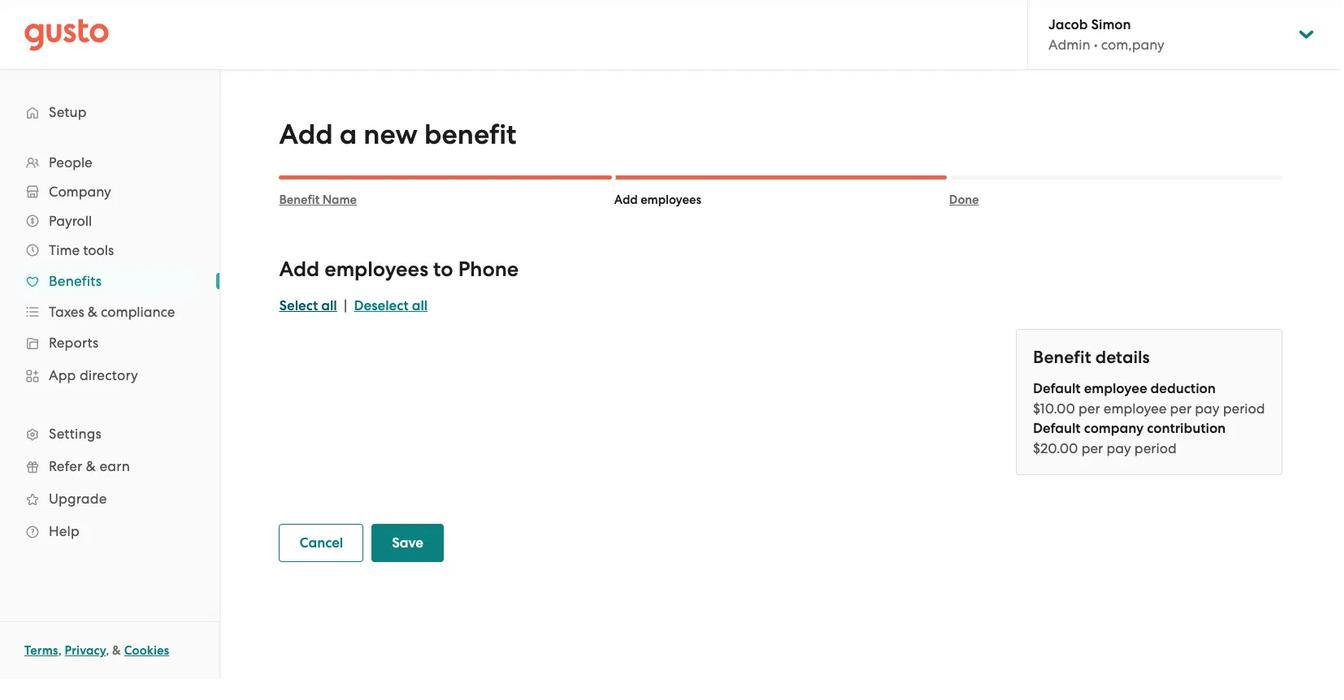 Task type: locate. For each thing, give the bounding box(es) containing it.
app directory link
[[16, 361, 203, 390]]

payroll button
[[16, 207, 203, 236]]

details
[[1096, 347, 1150, 368]]

0 horizontal spatial employees
[[325, 257, 429, 282]]

cookies
[[124, 644, 169, 659]]

refer & earn
[[49, 459, 130, 475]]

0 vertical spatial default
[[1033, 381, 1081, 398]]

& inside dropdown button
[[88, 304, 98, 320]]

, left cookies button on the bottom left
[[106, 644, 109, 659]]

1 vertical spatial add
[[614, 193, 638, 207]]

terms link
[[24, 644, 58, 659]]

period up contribution
[[1223, 401, 1266, 417]]

2 , from the left
[[106, 644, 109, 659]]

benefit left name
[[279, 193, 320, 207]]

per down deduction
[[1170, 401, 1192, 417]]

0 horizontal spatial all
[[321, 298, 337, 315]]

add
[[279, 118, 333, 151], [614, 193, 638, 207], [279, 257, 320, 282]]

1 vertical spatial benefit
[[1033, 347, 1092, 368]]

per
[[1079, 401, 1101, 417], [1170, 401, 1192, 417], [1082, 441, 1103, 457]]

1 , from the left
[[58, 644, 62, 659]]

&
[[88, 304, 98, 320], [86, 459, 96, 475], [112, 644, 121, 659]]

benefits link
[[16, 267, 203, 296]]

1 horizontal spatial all
[[412, 298, 428, 315]]

0 horizontal spatial ,
[[58, 644, 62, 659]]

people button
[[16, 148, 203, 177]]

benefits
[[49, 273, 102, 289]]

employee down details
[[1084, 381, 1148, 398]]

1 vertical spatial employees
[[325, 257, 429, 282]]

home image
[[24, 18, 109, 51]]

employees
[[641, 193, 701, 207], [325, 257, 429, 282]]

0 vertical spatial employees
[[641, 193, 701, 207]]

1 horizontal spatial period
[[1223, 401, 1266, 417]]

1 horizontal spatial ,
[[106, 644, 109, 659]]

add for add employees
[[614, 193, 638, 207]]

1 all from the left
[[321, 298, 337, 315]]

& left earn
[[86, 459, 96, 475]]

& left cookies button on the bottom left
[[112, 644, 121, 659]]

0 vertical spatial benefit
[[279, 193, 320, 207]]

benefit for benefit details
[[1033, 347, 1092, 368]]

all left |
[[321, 298, 337, 315]]

cookies button
[[124, 641, 169, 661]]

add a new benefit
[[279, 118, 517, 151]]

pay down company
[[1107, 441, 1132, 457]]

benefit
[[424, 118, 517, 151]]

simon
[[1092, 16, 1131, 33]]

upgrade
[[49, 491, 107, 507]]

default
[[1033, 381, 1081, 398], [1033, 420, 1081, 437]]

time
[[49, 242, 80, 259]]

all right deselect
[[412, 298, 428, 315]]

,
[[58, 644, 62, 659], [106, 644, 109, 659]]

1 horizontal spatial employees
[[641, 193, 701, 207]]

benefit details
[[1033, 347, 1150, 368]]

0 vertical spatial add
[[279, 118, 333, 151]]

default employee deduction element
[[1033, 399, 1266, 419]]

0 horizontal spatial pay
[[1107, 441, 1132, 457]]

1 default from the top
[[1033, 381, 1081, 398]]

pay up contribution
[[1195, 401, 1220, 417]]

period
[[1223, 401, 1266, 417], [1135, 441, 1177, 457]]

contribution
[[1147, 420, 1226, 437]]

jacob
[[1049, 16, 1088, 33]]

0 vertical spatial pay
[[1195, 401, 1220, 417]]

benefit inside button
[[279, 193, 320, 207]]

pay
[[1195, 401, 1220, 417], [1107, 441, 1132, 457]]

admin
[[1049, 37, 1091, 53]]

1 horizontal spatial pay
[[1195, 401, 1220, 417]]

employee up company
[[1104, 401, 1167, 417]]

compliance
[[101, 304, 175, 320]]

employee
[[1084, 381, 1148, 398], [1104, 401, 1167, 417]]

reports link
[[16, 328, 203, 358]]

setup link
[[16, 98, 203, 127]]

terms
[[24, 644, 58, 659]]

deselect
[[354, 298, 409, 315]]

com,pany
[[1102, 37, 1165, 53]]

, left privacy link
[[58, 644, 62, 659]]

1 horizontal spatial benefit
[[1033, 347, 1092, 368]]

benefit up $10.00
[[1033, 347, 1092, 368]]

company
[[49, 184, 111, 200]]

& inside "link"
[[86, 459, 96, 475]]

0 horizontal spatial benefit
[[279, 193, 320, 207]]

employees for add employees to phone
[[325, 257, 429, 282]]

per up company
[[1079, 401, 1101, 417]]

1 vertical spatial pay
[[1107, 441, 1132, 457]]

taxes
[[49, 304, 84, 320]]

time tools
[[49, 242, 114, 259]]

default up $20.00
[[1033, 420, 1081, 437]]

0 vertical spatial period
[[1223, 401, 1266, 417]]

1 vertical spatial default
[[1033, 420, 1081, 437]]

taxes & compliance button
[[16, 298, 203, 327]]

$10.00
[[1033, 401, 1076, 417]]

& right the taxes
[[88, 304, 98, 320]]

benefit
[[279, 193, 320, 207], [1033, 347, 1092, 368]]

default up $10.00
[[1033, 381, 1081, 398]]

•
[[1094, 37, 1098, 53]]

settings
[[49, 426, 102, 442]]

list
[[0, 148, 220, 548]]

period down contribution
[[1135, 441, 1177, 457]]

list containing people
[[0, 148, 220, 548]]

0 horizontal spatial period
[[1135, 441, 1177, 457]]

a
[[340, 118, 357, 151]]

add employees
[[614, 193, 701, 207]]

default employee deduction $10.00 per employee per pay period default company contribution $20.00 per pay period
[[1033, 381, 1266, 457]]

0 vertical spatial &
[[88, 304, 98, 320]]

all
[[321, 298, 337, 315], [412, 298, 428, 315]]

1 vertical spatial &
[[86, 459, 96, 475]]

done button
[[950, 192, 1283, 208]]



Task type: vqa. For each thing, say whether or not it's contained in the screenshot.
Opportunities
no



Task type: describe. For each thing, give the bounding box(es) containing it.
phone
[[458, 257, 519, 282]]

benefit name button
[[279, 192, 612, 208]]

|
[[344, 298, 348, 314]]

reports
[[49, 335, 99, 351]]

time tools button
[[16, 236, 203, 265]]

deselect all link
[[354, 298, 428, 315]]

& for earn
[[86, 459, 96, 475]]

settings link
[[16, 420, 203, 449]]

taxes & compliance
[[49, 304, 175, 320]]

2 vertical spatial add
[[279, 257, 320, 282]]

help link
[[16, 517, 203, 546]]

name
[[322, 193, 357, 207]]

benefit for benefit name
[[279, 193, 320, 207]]

0 vertical spatial employee
[[1084, 381, 1148, 398]]

privacy
[[65, 644, 106, 659]]

1 vertical spatial period
[[1135, 441, 1177, 457]]

refer & earn link
[[16, 452, 203, 481]]

upgrade link
[[16, 485, 203, 514]]

1 vertical spatial employee
[[1104, 401, 1167, 417]]

save button
[[372, 524, 444, 563]]

& for compliance
[[88, 304, 98, 320]]

save
[[392, 535, 424, 552]]

setup
[[49, 104, 87, 120]]

app directory
[[49, 367, 138, 384]]

select all | deselect all
[[279, 298, 428, 315]]

add employees to phone
[[279, 257, 519, 282]]

jacob simon admin • com,pany
[[1049, 16, 1165, 53]]

payroll
[[49, 213, 92, 229]]

help
[[49, 524, 80, 540]]

cancel
[[300, 535, 343, 552]]

directory
[[80, 367, 138, 384]]

terms , privacy , & cookies
[[24, 644, 169, 659]]

company button
[[16, 177, 203, 207]]

cancel button
[[279, 524, 364, 563]]

2 all from the left
[[412, 298, 428, 315]]

company
[[1084, 420, 1144, 437]]

earn
[[100, 459, 130, 475]]

privacy link
[[65, 644, 106, 659]]

employees for add employees
[[641, 193, 701, 207]]

done
[[950, 193, 979, 207]]

2 default from the top
[[1033, 420, 1081, 437]]

refer
[[49, 459, 82, 475]]

to
[[433, 257, 453, 282]]

default company contribution element
[[1033, 439, 1266, 459]]

gusto navigation element
[[0, 70, 220, 574]]

tools
[[83, 242, 114, 259]]

app
[[49, 367, 76, 384]]

new
[[364, 118, 418, 151]]

select all link
[[279, 298, 337, 315]]

add for add a new benefit
[[279, 118, 333, 151]]

benefit name
[[279, 193, 357, 207]]

deduction
[[1151, 381, 1216, 398]]

people
[[49, 154, 92, 171]]

2 vertical spatial &
[[112, 644, 121, 659]]

$20.00
[[1033, 441, 1078, 457]]

per down company
[[1082, 441, 1103, 457]]

select
[[279, 298, 318, 315]]



